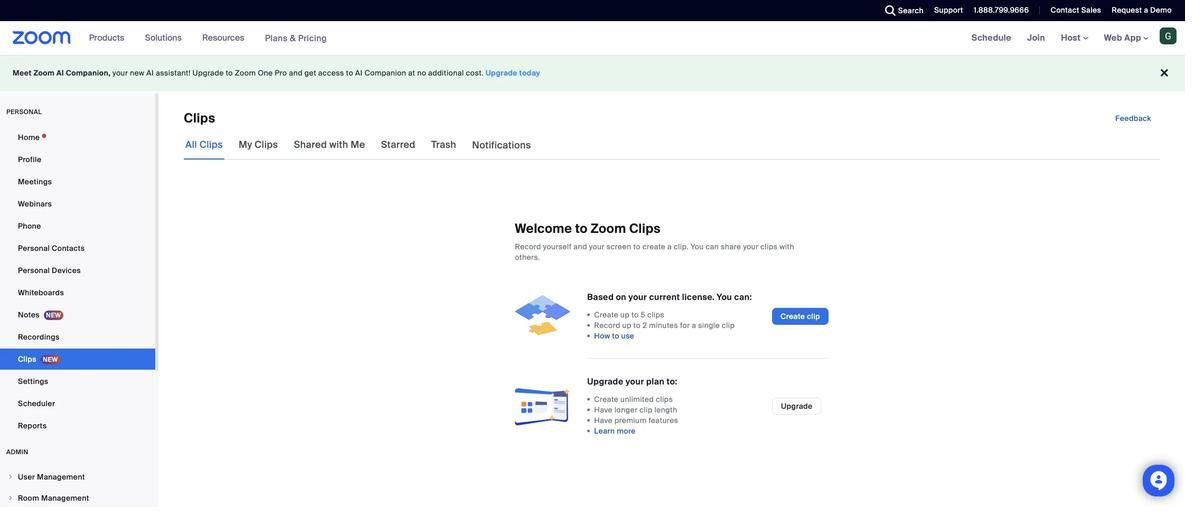 Task type: describe. For each thing, give the bounding box(es) containing it.
banner containing products
[[0, 21, 1185, 55]]

2
[[643, 321, 647, 330]]

companion,
[[66, 68, 111, 78]]

devices
[[52, 266, 81, 275]]

your right the 'share'
[[743, 242, 759, 251]]

get
[[304, 68, 316, 78]]

1 vertical spatial record
[[594, 321, 620, 330]]

record up to 2 minutes for a single clip
[[594, 321, 735, 330]]

create clip
[[781, 311, 820, 321]]

for
[[680, 321, 690, 330]]

single
[[698, 321, 720, 330]]

product information navigation
[[81, 21, 335, 55]]

how
[[594, 331, 610, 341]]

premium
[[615, 416, 647, 425]]

no
[[417, 68, 426, 78]]

settings link
[[0, 371, 155, 392]]

1.888.799.9666
[[974, 5, 1029, 15]]

0 horizontal spatial clip
[[640, 405, 653, 415]]

up for create
[[620, 310, 630, 320]]

trash tab
[[430, 130, 458, 159]]

pricing
[[298, 32, 327, 44]]

request
[[1112, 5, 1142, 15]]

webinars link
[[0, 193, 155, 214]]

to inside how to use button
[[612, 331, 619, 341]]

notes
[[18, 310, 40, 320]]

2 vertical spatial a
[[692, 321, 696, 330]]

5
[[641, 310, 645, 320]]

room management menu item
[[0, 488, 155, 507]]

contact sales
[[1051, 5, 1101, 15]]

and inside meet zoom ai companion, footer
[[289, 68, 303, 78]]

personal contacts
[[18, 243, 85, 253]]

contact
[[1051, 5, 1079, 15]]

your up create unlimited clips
[[626, 376, 644, 387]]

schedule
[[972, 32, 1011, 43]]

web
[[1104, 32, 1122, 43]]

recordings link
[[0, 326, 155, 348]]

upgrade inside upgrade button
[[781, 401, 813, 411]]

reports link
[[0, 415, 155, 436]]

a inside welcome to zoom clips record yourself and your screen to create a clip. you can share your clips with others.
[[667, 242, 672, 251]]

pro
[[275, 68, 287, 78]]

based
[[587, 292, 614, 303]]

clips inside clips link
[[18, 354, 36, 364]]

profile picture image
[[1160, 27, 1177, 44]]

my clips
[[239, 138, 278, 151]]

user management menu item
[[0, 467, 155, 487]]

all
[[185, 138, 197, 151]]

to right access
[[346, 68, 353, 78]]

to right welcome
[[575, 220, 588, 237]]

search
[[898, 6, 924, 15]]

join link
[[1019, 21, 1053, 55]]

today
[[519, 68, 540, 78]]

personal contacts link
[[0, 238, 155, 259]]

clips inside my clips tab
[[255, 138, 278, 151]]

room management
[[18, 493, 89, 503]]

resources button
[[202, 21, 249, 55]]

meetings
[[18, 177, 52, 186]]

products button
[[89, 21, 129, 55]]

shared
[[294, 138, 327, 151]]

user management
[[18, 472, 85, 482]]

your left screen
[[589, 242, 605, 251]]

create clip button
[[772, 308, 829, 325]]

my
[[239, 138, 252, 151]]

how to use button
[[594, 331, 634, 341]]

notes link
[[0, 304, 155, 325]]

based on your current license. you can:
[[587, 292, 752, 303]]

2 ai from the left
[[146, 68, 154, 78]]

can:
[[734, 292, 752, 303]]

meetings navigation
[[964, 21, 1185, 55]]

room
[[18, 493, 39, 503]]

can
[[706, 242, 719, 251]]

your inside meet zoom ai companion, footer
[[113, 68, 128, 78]]

learn more
[[594, 426, 636, 436]]

management for room management
[[41, 493, 89, 503]]

admin menu menu
[[0, 467, 155, 507]]

phone link
[[0, 215, 155, 237]]

phone
[[18, 221, 41, 231]]

meet
[[13, 68, 32, 78]]

to down "resources" dropdown button
[[226, 68, 233, 78]]

0 vertical spatial a
[[1144, 5, 1148, 15]]

on
[[616, 292, 626, 303]]

personal devices link
[[0, 260, 155, 281]]

search button
[[877, 0, 926, 21]]

schedule link
[[964, 21, 1019, 55]]

zoom logo image
[[13, 31, 71, 44]]

companion
[[365, 68, 406, 78]]

solutions
[[145, 32, 182, 43]]

home link
[[0, 127, 155, 148]]

all clips tab
[[184, 130, 224, 159]]

&
[[290, 32, 296, 44]]

learn
[[594, 426, 615, 436]]

personal for personal contacts
[[18, 243, 50, 253]]

feedback button
[[1107, 110, 1160, 127]]

clips inside welcome to zoom clips record yourself and your screen to create a clip. you can share your clips with others.
[[761, 242, 778, 251]]

starred
[[381, 138, 415, 151]]

personal for personal devices
[[18, 266, 50, 275]]

longer
[[615, 405, 638, 415]]

plan
[[646, 376, 665, 387]]

features
[[649, 416, 678, 425]]

unlimited
[[620, 395, 654, 404]]

admin
[[6, 448, 28, 456]]

zoom inside welcome to zoom clips record yourself and your screen to create a clip. you can share your clips with others.
[[591, 220, 626, 237]]

starred tab
[[379, 130, 417, 159]]

1 ai from the left
[[56, 68, 64, 78]]

to left create
[[633, 242, 640, 251]]

right image for room management
[[7, 495, 14, 501]]

settings
[[18, 377, 48, 386]]

use
[[621, 331, 634, 341]]

create for based on your current license. you can:
[[594, 310, 618, 320]]

scheduler
[[18, 399, 55, 408]]

reports
[[18, 421, 47, 430]]

access
[[318, 68, 344, 78]]

screen
[[607, 242, 631, 251]]

clips inside all clips tab
[[199, 138, 223, 151]]



Task type: locate. For each thing, give the bounding box(es) containing it.
new
[[130, 68, 144, 78]]

have
[[594, 405, 613, 415], [594, 416, 613, 425]]

a right for
[[692, 321, 696, 330]]

others.
[[515, 253, 540, 262]]

0 vertical spatial management
[[37, 472, 85, 482]]

notifications
[[472, 139, 531, 152]]

1 vertical spatial right image
[[7, 495, 14, 501]]

your
[[113, 68, 128, 78], [589, 242, 605, 251], [743, 242, 759, 251], [629, 292, 647, 303], [626, 376, 644, 387]]

solutions button
[[145, 21, 186, 55]]

0 vertical spatial have
[[594, 405, 613, 415]]

1 vertical spatial have
[[594, 416, 613, 425]]

trash
[[431, 138, 456, 151]]

user
[[18, 472, 35, 482]]

and
[[289, 68, 303, 78], [574, 242, 587, 251]]

a
[[1144, 5, 1148, 15], [667, 242, 672, 251], [692, 321, 696, 330]]

to left 5
[[632, 310, 639, 320]]

create
[[642, 242, 666, 251]]

clips right 5
[[647, 310, 664, 320]]

2 horizontal spatial zoom
[[591, 220, 626, 237]]

create inside button
[[781, 311, 805, 321]]

management for user management
[[37, 472, 85, 482]]

clips
[[184, 110, 215, 126], [199, 138, 223, 151], [255, 138, 278, 151], [629, 220, 661, 237], [18, 354, 36, 364]]

clips right the 'share'
[[761, 242, 778, 251]]

right image
[[7, 474, 14, 480], [7, 495, 14, 501]]

right image left 'room'
[[7, 495, 14, 501]]

profile link
[[0, 149, 155, 170]]

0 vertical spatial with
[[329, 138, 348, 151]]

1 have from the top
[[594, 405, 613, 415]]

your left new
[[113, 68, 128, 78]]

you inside welcome to zoom clips record yourself and your screen to create a clip. you can share your clips with others.
[[691, 242, 704, 251]]

minutes
[[649, 321, 678, 330]]

0 vertical spatial clips
[[761, 242, 778, 251]]

yourself
[[543, 242, 572, 251]]

whiteboards
[[18, 288, 64, 297]]

2 horizontal spatial ai
[[355, 68, 363, 78]]

clips right all
[[199, 138, 223, 151]]

clips up create
[[629, 220, 661, 237]]

shared with me tab
[[292, 130, 367, 159]]

shared with me
[[294, 138, 365, 151]]

length
[[654, 405, 677, 415]]

clips up all clips tab
[[184, 110, 215, 126]]

one
[[258, 68, 273, 78]]

record
[[515, 242, 541, 251], [594, 321, 620, 330]]

meetings link
[[0, 171, 155, 192]]

web app button
[[1104, 32, 1149, 43]]

all clips
[[185, 138, 223, 151]]

meet zoom ai companion, footer
[[0, 55, 1185, 91]]

0 vertical spatial personal
[[18, 243, 50, 253]]

products
[[89, 32, 124, 43]]

1 personal from the top
[[18, 243, 50, 253]]

ai right new
[[146, 68, 154, 78]]

upgrade
[[193, 68, 224, 78], [486, 68, 517, 78], [587, 376, 623, 387], [781, 401, 813, 411]]

zoom left one
[[235, 68, 256, 78]]

resources
[[202, 32, 244, 43]]

zoom right meet
[[34, 68, 55, 78]]

up left 5
[[620, 310, 630, 320]]

how to use
[[594, 331, 634, 341]]

right image left user
[[7, 474, 14, 480]]

to left the 2
[[633, 321, 641, 330]]

ai left companion
[[355, 68, 363, 78]]

plans
[[265, 32, 288, 44]]

1.888.799.9666 button
[[966, 0, 1032, 21], [974, 5, 1029, 15]]

0 horizontal spatial zoom
[[34, 68, 55, 78]]

with
[[329, 138, 348, 151], [780, 242, 794, 251]]

sales
[[1081, 5, 1101, 15]]

zoom up screen
[[591, 220, 626, 237]]

additional
[[428, 68, 464, 78]]

upgrade button
[[772, 397, 821, 414]]

request a demo link
[[1104, 0, 1185, 21], [1112, 5, 1172, 15]]

up up use
[[622, 321, 631, 330]]

1 horizontal spatial ai
[[146, 68, 154, 78]]

app
[[1124, 32, 1141, 43]]

join
[[1027, 32, 1045, 43]]

1 horizontal spatial you
[[717, 292, 732, 303]]

web app
[[1104, 32, 1141, 43]]

1 horizontal spatial zoom
[[235, 68, 256, 78]]

1 right image from the top
[[7, 474, 14, 480]]

and left get
[[289, 68, 303, 78]]

support
[[934, 5, 963, 15]]

feedback
[[1115, 114, 1151, 123]]

at
[[408, 68, 415, 78]]

you
[[691, 242, 704, 251], [717, 292, 732, 303]]

management up room management
[[37, 472, 85, 482]]

and inside welcome to zoom clips record yourself and your screen to create a clip. you can share your clips with others.
[[574, 242, 587, 251]]

banner
[[0, 21, 1185, 55]]

1 vertical spatial and
[[574, 242, 587, 251]]

0 horizontal spatial with
[[329, 138, 348, 151]]

record inside welcome to zoom clips record yourself and your screen to create a clip. you can share your clips with others.
[[515, 242, 541, 251]]

assistant!
[[156, 68, 191, 78]]

with inside tab
[[329, 138, 348, 151]]

personal down phone on the left top of the page
[[18, 243, 50, 253]]

1 horizontal spatial a
[[692, 321, 696, 330]]

0 vertical spatial and
[[289, 68, 303, 78]]

with inside welcome to zoom clips record yourself and your screen to create a clip. you can share your clips with others.
[[780, 242, 794, 251]]

welcome
[[515, 220, 572, 237]]

personal up whiteboards
[[18, 266, 50, 275]]

to left use
[[612, 331, 619, 341]]

0 horizontal spatial record
[[515, 242, 541, 251]]

1 vertical spatial management
[[41, 493, 89, 503]]

demo
[[1150, 5, 1172, 15]]

right image inside the user management menu item
[[7, 474, 14, 480]]

create for upgrade your plan to:
[[594, 395, 618, 404]]

zoom
[[34, 68, 55, 78], [235, 68, 256, 78], [591, 220, 626, 237]]

0 horizontal spatial and
[[289, 68, 303, 78]]

personal menu menu
[[0, 127, 155, 437]]

2 personal from the top
[[18, 266, 50, 275]]

my clips tab
[[237, 130, 280, 159]]

1 vertical spatial clips
[[647, 310, 664, 320]]

tabs of clips tab list
[[184, 130, 533, 160]]

cost.
[[466, 68, 484, 78]]

0 horizontal spatial a
[[667, 242, 672, 251]]

clips up length
[[656, 395, 673, 404]]

0 vertical spatial up
[[620, 310, 630, 320]]

1 vertical spatial up
[[622, 321, 631, 330]]

1 vertical spatial you
[[717, 292, 732, 303]]

1 vertical spatial a
[[667, 242, 672, 251]]

host
[[1061, 32, 1083, 43]]

have for have longer clip length
[[594, 405, 613, 415]]

personal devices
[[18, 266, 81, 275]]

right image for user management
[[7, 474, 14, 480]]

clips right my
[[255, 138, 278, 151]]

plans & pricing link
[[265, 32, 327, 44], [265, 32, 327, 44]]

0 horizontal spatial ai
[[56, 68, 64, 78]]

share
[[721, 242, 741, 251]]

personal
[[18, 243, 50, 253], [18, 266, 50, 275]]

2 have from the top
[[594, 416, 613, 425]]

0 vertical spatial record
[[515, 242, 541, 251]]

your right on
[[629, 292, 647, 303]]

upgrade today link
[[486, 68, 540, 78]]

2 vertical spatial clips
[[656, 395, 673, 404]]

up for record
[[622, 321, 631, 330]]

meet zoom ai companion, your new ai assistant! upgrade to zoom one pro and get access to ai companion at no additional cost. upgrade today
[[13, 68, 540, 78]]

1 horizontal spatial with
[[780, 242, 794, 251]]

management down the user management menu item
[[41, 493, 89, 503]]

have for have premium features
[[594, 416, 613, 425]]

create
[[594, 310, 618, 320], [781, 311, 805, 321], [594, 395, 618, 404]]

1 horizontal spatial clip
[[722, 321, 735, 330]]

a left demo
[[1144, 5, 1148, 15]]

recordings
[[18, 332, 60, 342]]

0 vertical spatial right image
[[7, 474, 14, 480]]

clips up the settings
[[18, 354, 36, 364]]

you left can:
[[717, 292, 732, 303]]

to
[[226, 68, 233, 78], [346, 68, 353, 78], [575, 220, 588, 237], [633, 242, 640, 251], [632, 310, 639, 320], [633, 321, 641, 330], [612, 331, 619, 341]]

request a demo
[[1112, 5, 1172, 15]]

a left clip.
[[667, 242, 672, 251]]

support link
[[926, 0, 966, 21], [934, 5, 963, 15]]

1 horizontal spatial record
[[594, 321, 620, 330]]

clips inside welcome to zoom clips record yourself and your screen to create a clip. you can share your clips with others.
[[629, 220, 661, 237]]

1 vertical spatial personal
[[18, 266, 50, 275]]

you left "can"
[[691, 242, 704, 251]]

host button
[[1061, 32, 1088, 43]]

create unlimited clips
[[594, 395, 673, 404]]

to:
[[667, 376, 677, 387]]

right image inside room management menu item
[[7, 495, 14, 501]]

3 ai from the left
[[355, 68, 363, 78]]

1 horizontal spatial and
[[574, 242, 587, 251]]

current
[[649, 292, 680, 303]]

2 right image from the top
[[7, 495, 14, 501]]

clip
[[807, 311, 820, 321], [722, 321, 735, 330], [640, 405, 653, 415]]

0 horizontal spatial you
[[691, 242, 704, 251]]

clip inside button
[[807, 311, 820, 321]]

ai left companion, at the top left of the page
[[56, 68, 64, 78]]

record up others.
[[515, 242, 541, 251]]

1 vertical spatial with
[[780, 242, 794, 251]]

and right the yourself
[[574, 242, 587, 251]]

2 horizontal spatial a
[[1144, 5, 1148, 15]]

more
[[617, 426, 636, 436]]

record up how
[[594, 321, 620, 330]]

2 horizontal spatial clip
[[807, 311, 820, 321]]

have longer clip length
[[594, 405, 677, 415]]

0 vertical spatial you
[[691, 242, 704, 251]]



Task type: vqa. For each thing, say whether or not it's contained in the screenshot.
footer
no



